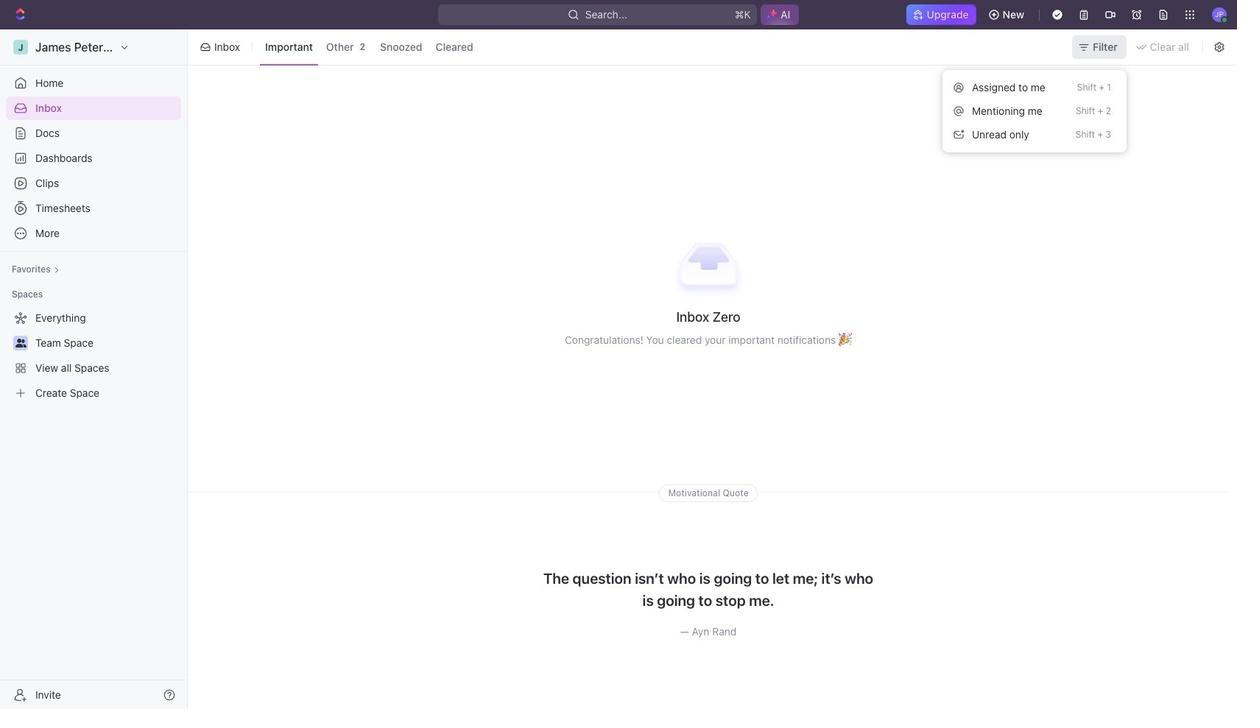 Task type: describe. For each thing, give the bounding box(es) containing it.
tree inside sidebar navigation
[[6, 306, 181, 405]]



Task type: vqa. For each thing, say whether or not it's contained in the screenshot.
tree
yes



Task type: locate. For each thing, give the bounding box(es) containing it.
tree
[[6, 306, 181, 405]]

tab list
[[257, 27, 482, 68]]

sidebar navigation
[[0, 29, 188, 709]]



